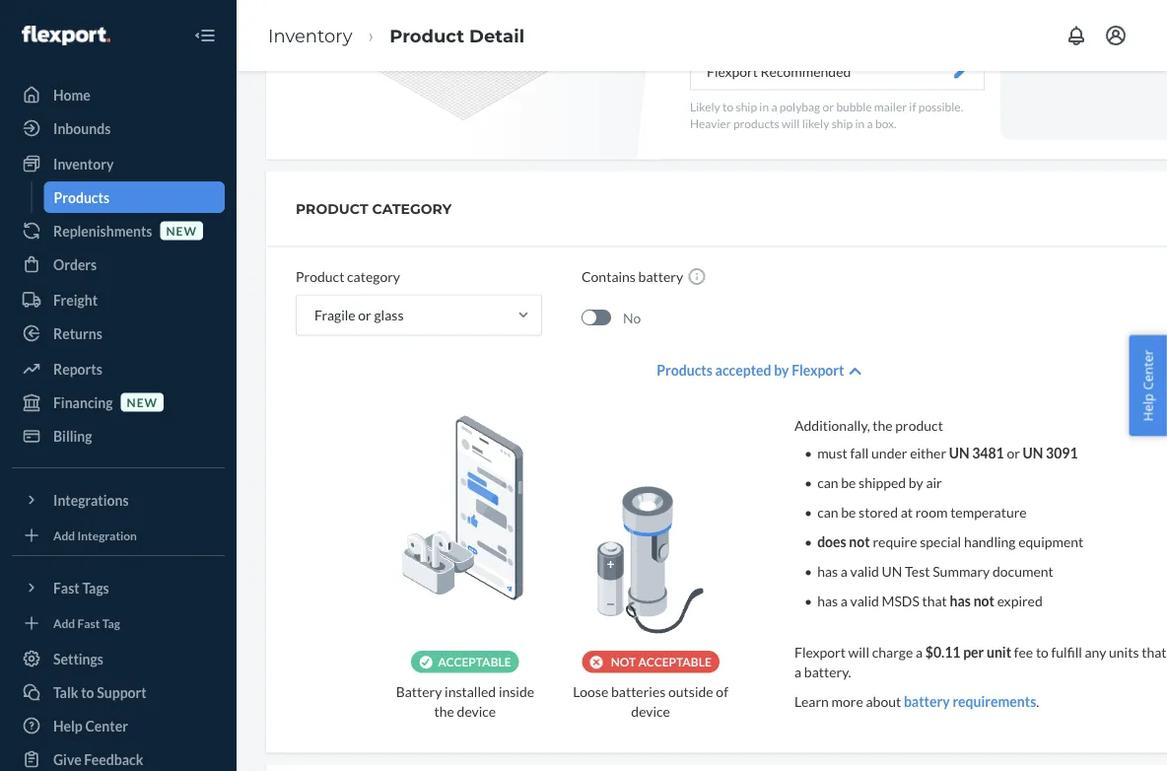Task type: vqa. For each thing, say whether or not it's contained in the screenshot.
BUSINESS
no



Task type: locate. For each thing, give the bounding box(es) containing it.
the down battery
[[434, 703, 455, 720]]

1 be from the top
[[841, 474, 856, 491]]

1 horizontal spatial that
[[1142, 644, 1167, 661]]

either
[[910, 445, 947, 462]]

in up products
[[760, 99, 769, 113]]

mailer
[[875, 99, 907, 113]]

1 vertical spatial battery
[[904, 693, 950, 710]]

un
[[950, 445, 970, 462], [1023, 445, 1044, 462], [882, 563, 903, 580]]

1 horizontal spatial will
[[849, 644, 870, 661]]

new down products link on the left
[[166, 223, 197, 238]]

0 horizontal spatial product
[[296, 268, 345, 285]]

0 horizontal spatial products
[[54, 189, 110, 206]]

flexport recommended
[[707, 63, 851, 80]]

to inside likely to ship in a polybag or bubble mailer if possible. heavier products will likely ship in a box.
[[723, 99, 734, 113]]

can up does
[[818, 504, 839, 521]]

ship
[[736, 99, 757, 113], [832, 116, 853, 130]]

inside
[[499, 684, 535, 700]]

add left integration
[[53, 528, 75, 542]]

product
[[390, 25, 464, 46], [296, 268, 345, 285]]

or inside likely to ship in a polybag or bubble mailer if possible. heavier products will likely ship in a box.
[[823, 99, 834, 113]]

of
[[716, 684, 729, 700]]

0 horizontal spatial acceptable
[[438, 655, 511, 669]]

un left 3481
[[950, 445, 970, 462]]

or
[[823, 99, 834, 113], [358, 307, 372, 324], [1007, 445, 1021, 462]]

not left expired
[[974, 593, 995, 610]]

to
[[723, 99, 734, 113], [1036, 644, 1049, 661], [81, 684, 94, 701]]

the up under
[[873, 417, 893, 434]]

a left $0.11
[[916, 644, 923, 661]]

fee
[[1015, 644, 1034, 661]]

inbounds link
[[12, 112, 225, 144]]

fast left tags
[[53, 579, 80, 596]]

1 vertical spatial valid
[[851, 593, 880, 610]]

requirements
[[953, 693, 1037, 710]]

in down bubble
[[856, 116, 865, 130]]

that right units
[[1142, 644, 1167, 661]]

be
[[841, 474, 856, 491], [841, 504, 856, 521]]

0 vertical spatial new
[[166, 223, 197, 238]]

learn
[[795, 693, 829, 710]]

acceptable up installed
[[438, 655, 511, 669]]

product up fragile
[[296, 268, 345, 285]]

ship up products
[[736, 99, 757, 113]]

fast
[[53, 579, 80, 596], [77, 616, 100, 630]]

at
[[901, 504, 913, 521]]

bubble
[[837, 99, 872, 113]]

help center
[[1140, 350, 1157, 421], [53, 717, 128, 734]]

air
[[926, 474, 943, 491]]

1 add from the top
[[53, 528, 75, 542]]

0 vertical spatial inventory
[[268, 25, 353, 46]]

1 vertical spatial inventory link
[[12, 148, 225, 179]]

to right likely
[[723, 99, 734, 113]]

home
[[53, 86, 91, 103]]

be down fall
[[841, 474, 856, 491]]

0 vertical spatial be
[[841, 474, 856, 491]]

under
[[872, 445, 908, 462]]

1 vertical spatial by
[[909, 474, 924, 491]]

to inside button
[[81, 684, 94, 701]]

be left stored
[[841, 504, 856, 521]]

valid left msds
[[851, 593, 880, 610]]

to inside fee to fulfill any units that
[[1036, 644, 1049, 661]]

0 vertical spatial products
[[54, 189, 110, 206]]

new down reports link at the top left of page
[[127, 395, 158, 409]]

0 horizontal spatial help
[[53, 717, 83, 734]]

will left charge
[[849, 644, 870, 661]]

1 vertical spatial not
[[974, 593, 995, 610]]

1 vertical spatial or
[[358, 307, 372, 324]]

handling
[[964, 534, 1016, 550]]

$0.11
[[926, 644, 961, 661]]

0 vertical spatial the
[[873, 417, 893, 434]]

1 vertical spatial inventory
[[53, 155, 114, 172]]

1 vertical spatial ship
[[832, 116, 853, 130]]

1 vertical spatial help center
[[53, 717, 128, 734]]

product left detail
[[390, 25, 464, 46]]

1 horizontal spatial the
[[873, 417, 893, 434]]

add for add integration
[[53, 528, 75, 542]]

reports
[[53, 360, 102, 377]]

0 vertical spatial or
[[823, 99, 834, 113]]

inventory link
[[268, 25, 353, 46], [12, 148, 225, 179]]

1 horizontal spatial ship
[[832, 116, 853, 130]]

1 vertical spatial that
[[1142, 644, 1167, 661]]

device inside the loose batteries outside of device
[[631, 703, 671, 720]]

0 vertical spatial in
[[760, 99, 769, 113]]

valid
[[851, 563, 880, 580], [851, 593, 880, 610]]

summary
[[933, 563, 990, 580]]

1 vertical spatial add
[[53, 616, 75, 630]]

a left msds
[[841, 593, 848, 610]]

has
[[818, 563, 838, 580], [818, 593, 838, 610], [950, 593, 971, 610]]

device down batteries on the bottom of the page
[[631, 703, 671, 720]]

or left glass
[[358, 307, 372, 324]]

0 vertical spatial flexport
[[707, 63, 758, 80]]

product inside breadcrumbs navigation
[[390, 25, 464, 46]]

contains battery
[[582, 268, 684, 285]]

that down has a valid un test summary document
[[923, 593, 948, 610]]

1 horizontal spatial help center
[[1140, 350, 1157, 421]]

flexport up learn
[[795, 644, 846, 661]]

flexport
[[707, 63, 758, 80], [792, 362, 845, 379], [795, 644, 846, 661]]

0 vertical spatial help center
[[1140, 350, 1157, 421]]

can down must in the right bottom of the page
[[818, 474, 839, 491]]

fulfill
[[1052, 644, 1083, 661]]

about
[[866, 693, 902, 710]]

1 acceptable from the left
[[438, 655, 511, 669]]

0 vertical spatial not
[[849, 534, 871, 550]]

add inside add fast tag link
[[53, 616, 75, 630]]

1 horizontal spatial un
[[950, 445, 970, 462]]

fragile
[[315, 307, 356, 324]]

0 vertical spatial to
[[723, 99, 734, 113]]

0 horizontal spatial inventory link
[[12, 148, 225, 179]]

0 horizontal spatial un
[[882, 563, 903, 580]]

to right fee
[[1036, 644, 1049, 661]]

0 vertical spatial valid
[[851, 563, 880, 580]]

box.
[[876, 116, 897, 130]]

1 vertical spatial product
[[296, 268, 345, 285]]

2 horizontal spatial or
[[1007, 445, 1021, 462]]

un left test
[[882, 563, 903, 580]]

1 vertical spatial can
[[818, 504, 839, 521]]

0 vertical spatial fast
[[53, 579, 80, 596]]

1 vertical spatial center
[[85, 717, 128, 734]]

0 horizontal spatial will
[[782, 116, 800, 130]]

per
[[964, 644, 985, 661]]

2 valid from the top
[[851, 593, 880, 610]]

1 horizontal spatial product
[[390, 25, 464, 46]]

0 vertical spatial can
[[818, 474, 839, 491]]

special
[[920, 534, 962, 550]]

1 horizontal spatial to
[[723, 99, 734, 113]]

the
[[873, 417, 893, 434], [434, 703, 455, 720]]

settings
[[53, 650, 104, 667]]

acceptable
[[438, 655, 511, 669], [638, 655, 712, 669]]

0 vertical spatial battery
[[639, 268, 684, 285]]

help center button
[[1130, 335, 1168, 436]]

1 horizontal spatial in
[[856, 116, 865, 130]]

0 vertical spatial will
[[782, 116, 800, 130]]

ship down bubble
[[832, 116, 853, 130]]

1 horizontal spatial battery
[[904, 693, 950, 710]]

flexport left chevron up image
[[792, 362, 845, 379]]

1 valid from the top
[[851, 563, 880, 580]]

1 vertical spatial new
[[127, 395, 158, 409]]

to for fee
[[1036, 644, 1049, 661]]

new for replenishments
[[166, 223, 197, 238]]

1 vertical spatial products
[[657, 362, 713, 379]]

new
[[166, 223, 197, 238], [127, 395, 158, 409]]

the inside battery installed inside the device
[[434, 703, 455, 720]]

0 horizontal spatial the
[[434, 703, 455, 720]]

1 horizontal spatial new
[[166, 223, 197, 238]]

0 horizontal spatial device
[[457, 703, 496, 720]]

0 horizontal spatial inventory
[[53, 155, 114, 172]]

device down installed
[[457, 703, 496, 720]]

1 vertical spatial to
[[1036, 644, 1049, 661]]

products for products
[[54, 189, 110, 206]]

1 horizontal spatial not
[[974, 593, 995, 610]]

un left 3091
[[1023, 445, 1044, 462]]

center
[[1140, 350, 1157, 390], [85, 717, 128, 734]]

any
[[1085, 644, 1107, 661]]

3091
[[1046, 445, 1078, 462]]

will inside likely to ship in a polybag or bubble mailer if possible. heavier products will likely ship in a box.
[[782, 116, 800, 130]]

integrations
[[53, 492, 129, 508]]

2 vertical spatial or
[[1007, 445, 1021, 462]]

0 horizontal spatial new
[[127, 395, 158, 409]]

2 be from the top
[[841, 504, 856, 521]]

2 can from the top
[[818, 504, 839, 521]]

1 horizontal spatial center
[[1140, 350, 1157, 390]]

1 horizontal spatial or
[[823, 99, 834, 113]]

1 horizontal spatial products
[[657, 362, 713, 379]]

or up 'likely'
[[823, 99, 834, 113]]

will down polybag
[[782, 116, 800, 130]]

likely
[[690, 99, 721, 113]]

2 add from the top
[[53, 616, 75, 630]]

battery right about at the right of the page
[[904, 693, 950, 710]]

fragile or glass
[[315, 307, 404, 324]]

replenishments
[[53, 222, 152, 239]]

if
[[910, 99, 917, 113]]

products up replenishments
[[54, 189, 110, 206]]

device
[[457, 703, 496, 720], [631, 703, 671, 720]]

battery requirements button
[[904, 692, 1037, 712]]

product category
[[296, 268, 400, 285]]

products left accepted
[[657, 362, 713, 379]]

0 horizontal spatial ship
[[736, 99, 757, 113]]

require
[[873, 534, 918, 550]]

2 vertical spatial flexport
[[795, 644, 846, 661]]

2 device from the left
[[631, 703, 671, 720]]

to for likely
[[723, 99, 734, 113]]

1 device from the left
[[457, 703, 496, 720]]

tags
[[82, 579, 109, 596]]

0 vertical spatial center
[[1140, 350, 1157, 390]]

1 vertical spatial help
[[53, 717, 83, 734]]

talk to support
[[53, 684, 147, 701]]

category
[[347, 268, 400, 285]]

batteries
[[611, 684, 666, 700]]

1 horizontal spatial help
[[1140, 394, 1157, 421]]

has for has a valid un test summary document
[[818, 563, 838, 580]]

2 horizontal spatial to
[[1036, 644, 1049, 661]]

valid down require
[[851, 563, 880, 580]]

products accepted by flexport
[[657, 362, 845, 379]]

1 vertical spatial will
[[849, 644, 870, 661]]

add inside add integration link
[[53, 528, 75, 542]]

1 horizontal spatial acceptable
[[638, 655, 712, 669]]

battery
[[639, 268, 684, 285], [904, 693, 950, 710]]

1 vertical spatial the
[[434, 703, 455, 720]]

not
[[849, 534, 871, 550], [974, 593, 995, 610]]

not right does
[[849, 534, 871, 550]]

fast left tag
[[77, 616, 100, 630]]

1 horizontal spatial device
[[631, 703, 671, 720]]

1 can from the top
[[818, 474, 839, 491]]

battery up the no
[[639, 268, 684, 285]]

0 horizontal spatial to
[[81, 684, 94, 701]]

0 vertical spatial help
[[1140, 394, 1157, 421]]

product detail
[[390, 25, 525, 46]]

has a valid un test summary document
[[818, 563, 1054, 580]]

pen image
[[955, 64, 968, 78]]

add
[[53, 528, 75, 542], [53, 616, 75, 630]]

0 vertical spatial product
[[390, 25, 464, 46]]

0 horizontal spatial that
[[923, 593, 948, 610]]

0 horizontal spatial by
[[774, 362, 789, 379]]

acceptable up outside
[[638, 655, 712, 669]]

2 vertical spatial to
[[81, 684, 94, 701]]

help
[[1140, 394, 1157, 421], [53, 717, 83, 734]]

by left the air
[[909, 474, 924, 491]]

not
[[611, 655, 636, 669]]

flexport inside flexport recommended button
[[707, 63, 758, 80]]

add up settings
[[53, 616, 75, 630]]

device inside battery installed inside the device
[[457, 703, 496, 720]]

can for can be stored at room temperature
[[818, 504, 839, 521]]

1 vertical spatial be
[[841, 504, 856, 521]]

0 vertical spatial by
[[774, 362, 789, 379]]

2 acceptable from the left
[[638, 655, 712, 669]]

0 vertical spatial add
[[53, 528, 75, 542]]

0 vertical spatial ship
[[736, 99, 757, 113]]

0 horizontal spatial not
[[849, 534, 871, 550]]

new for financing
[[127, 395, 158, 409]]

flexport up likely
[[707, 63, 758, 80]]

product for product category
[[296, 268, 345, 285]]

by right accepted
[[774, 362, 789, 379]]

1 horizontal spatial inventory link
[[268, 25, 353, 46]]

charge
[[873, 644, 914, 661]]

more
[[832, 693, 864, 710]]

a up products
[[772, 99, 778, 113]]

add integration
[[53, 528, 137, 542]]

1 horizontal spatial inventory
[[268, 25, 353, 46]]

by
[[774, 362, 789, 379], [909, 474, 924, 491]]

or right 3481
[[1007, 445, 1021, 462]]

to right talk
[[81, 684, 94, 701]]



Task type: describe. For each thing, give the bounding box(es) containing it.
fee to fulfill any units that 
[[795, 644, 1168, 681]]

flexport for flexport recommended
[[707, 63, 758, 80]]

outside
[[669, 684, 714, 700]]

a down does
[[841, 563, 848, 580]]

additionally,
[[795, 417, 870, 434]]

fast tags button
[[12, 572, 225, 604]]

returns link
[[12, 318, 225, 349]]

open notifications image
[[1065, 24, 1089, 47]]

inventory inside inventory link
[[53, 155, 114, 172]]

billing
[[53, 428, 92, 444]]

products for products accepted by flexport
[[657, 362, 713, 379]]

1 vertical spatial flexport
[[792, 362, 845, 379]]

0 horizontal spatial center
[[85, 717, 128, 734]]

a left "box."
[[867, 116, 873, 130]]

0 vertical spatial that
[[923, 593, 948, 610]]

device for installed
[[457, 703, 496, 720]]

talk to support button
[[12, 677, 225, 708]]

loose batteries outside of device
[[573, 684, 729, 720]]

give
[[53, 751, 82, 768]]

help center inside button
[[1140, 350, 1157, 421]]

2 horizontal spatial un
[[1023, 445, 1044, 462]]

has a valid msds that has not expired
[[818, 593, 1043, 610]]

0 horizontal spatial battery
[[639, 268, 684, 285]]

expired
[[998, 593, 1043, 610]]

must
[[818, 445, 848, 462]]

close navigation image
[[193, 24, 217, 47]]

add integration link
[[12, 524, 225, 547]]

must fall under either un 3481 or un 3091
[[818, 445, 1078, 462]]

.
[[1037, 693, 1040, 710]]

temperature
[[951, 504, 1027, 521]]

that inside fee to fulfill any units that
[[1142, 644, 1167, 661]]

valid for un
[[851, 563, 880, 580]]

fast inside dropdown button
[[53, 579, 80, 596]]

no
[[623, 309, 641, 326]]

tag
[[102, 616, 120, 630]]

test
[[905, 563, 930, 580]]

installed
[[445, 684, 496, 700]]

flexport logo image
[[22, 26, 110, 45]]

does not require special handling equipment
[[818, 534, 1084, 550]]

flexport for flexport will charge a $0.11 per unit
[[795, 644, 846, 661]]

add for add fast tag
[[53, 616, 75, 630]]

unit
[[987, 644, 1012, 661]]

help center link
[[12, 710, 225, 742]]

0 horizontal spatial help center
[[53, 717, 128, 734]]

feedback
[[84, 751, 143, 768]]

room
[[916, 504, 948, 521]]

breadcrumbs navigation
[[252, 7, 541, 64]]

give feedback
[[53, 751, 143, 768]]

0 vertical spatial inventory link
[[268, 25, 353, 46]]

products
[[734, 116, 780, 130]]

0 horizontal spatial in
[[760, 99, 769, 113]]

center inside button
[[1140, 350, 1157, 390]]

reports link
[[12, 353, 225, 385]]

inbounds
[[53, 120, 111, 137]]

can be shipped by air
[[818, 474, 943, 491]]

not acceptable
[[611, 655, 712, 669]]

be for stored
[[841, 504, 856, 521]]

fast tags
[[53, 579, 109, 596]]

product
[[896, 417, 944, 434]]

integration
[[77, 528, 137, 542]]

1 vertical spatial fast
[[77, 616, 100, 630]]

device for batteries
[[631, 703, 671, 720]]

1 vertical spatial in
[[856, 116, 865, 130]]

0 horizontal spatial or
[[358, 307, 372, 324]]

does
[[818, 534, 847, 550]]

1 horizontal spatial by
[[909, 474, 924, 491]]

orders link
[[12, 249, 225, 280]]

battery
[[396, 684, 442, 700]]

be for shipped
[[841, 474, 856, 491]]

can for can be shipped by air
[[818, 474, 839, 491]]

orders
[[53, 256, 97, 273]]

talk
[[53, 684, 78, 701]]

flexport will charge a $0.11 per unit
[[795, 644, 1012, 661]]

heavier
[[690, 116, 731, 130]]

can be stored at room temperature
[[818, 504, 1027, 521]]

category
[[372, 200, 452, 217]]

contains
[[582, 268, 636, 285]]

give feedback button
[[12, 744, 225, 771]]

product for product detail
[[390, 25, 464, 46]]

settings link
[[12, 643, 225, 675]]

freight
[[53, 291, 98, 308]]

units
[[1110, 644, 1140, 661]]

products link
[[44, 181, 225, 213]]

to for talk
[[81, 684, 94, 701]]

3481
[[973, 445, 1005, 462]]

home link
[[12, 79, 225, 110]]

recommended
[[761, 63, 851, 80]]

accepted
[[716, 362, 772, 379]]

or for must
[[1007, 445, 1021, 462]]

equipment
[[1019, 534, 1084, 550]]

product category
[[296, 200, 452, 217]]

or for likely
[[823, 99, 834, 113]]

has for has a valid msds that has not expired
[[818, 593, 838, 610]]

returns
[[53, 325, 102, 342]]

valid for msds
[[851, 593, 880, 610]]

chevron up image
[[850, 364, 862, 378]]

learn more about battery requirements .
[[795, 693, 1040, 710]]

battery installed inside the device
[[396, 684, 535, 720]]

product
[[296, 200, 368, 217]]

stored
[[859, 504, 898, 521]]

integrations button
[[12, 484, 225, 516]]

add fast tag link
[[12, 611, 225, 635]]

msds
[[882, 593, 920, 610]]

open account menu image
[[1105, 24, 1128, 47]]

flexport recommended button
[[690, 53, 985, 90]]

financing
[[53, 394, 113, 411]]

document
[[993, 563, 1054, 580]]

help inside button
[[1140, 394, 1157, 421]]

possible.
[[919, 99, 964, 113]]

billing link
[[12, 420, 225, 452]]

inventory inside breadcrumbs navigation
[[268, 25, 353, 46]]

add fast tag
[[53, 616, 120, 630]]

support
[[97, 684, 147, 701]]



